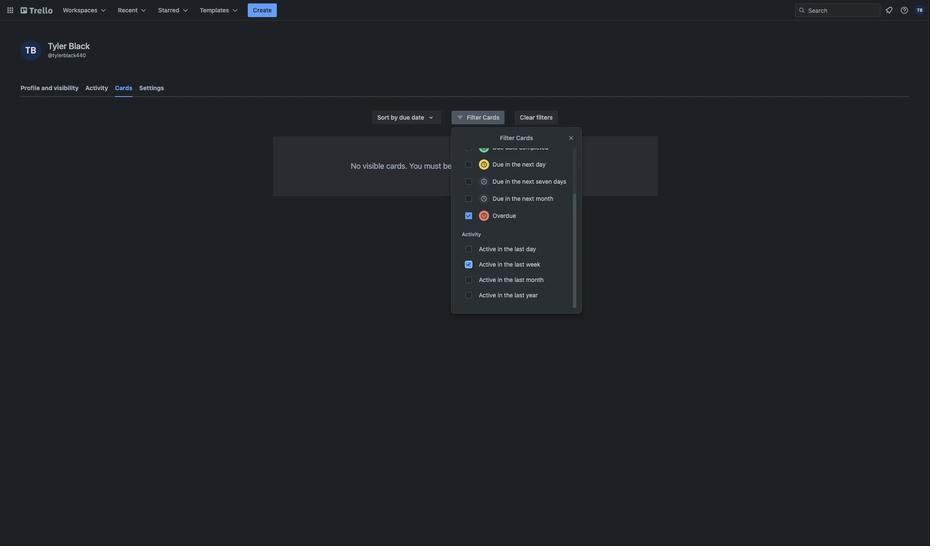 Task type: vqa. For each thing, say whether or not it's contained in the screenshot.
the Settings link
yes



Task type: describe. For each thing, give the bounding box(es) containing it.
due in the next month
[[493, 195, 554, 202]]

the for due in the next day
[[512, 161, 521, 168]]

open information menu image
[[901, 6, 909, 15]]

2 vertical spatial cards
[[516, 134, 533, 141]]

tyler black @ tylerblack440
[[48, 41, 90, 59]]

it
[[521, 162, 525, 171]]

profile and visibility link
[[21, 80, 79, 96]]

in for active in the last week
[[498, 261, 503, 268]]

active in the last year
[[479, 291, 538, 299]]

appear
[[536, 162, 560, 171]]

create button
[[248, 3, 277, 17]]

templates
[[200, 6, 229, 14]]

starred button
[[153, 3, 193, 17]]

filter inside button
[[467, 114, 481, 121]]

the for due in the next month
[[512, 195, 521, 202]]

due for due in the next seven days
[[493, 178, 504, 185]]

clear filters button
[[515, 111, 558, 124]]

0 notifications image
[[884, 5, 895, 15]]

in for active in the last month
[[498, 276, 503, 283]]

month for due in the next month
[[536, 195, 554, 202]]

sort
[[377, 114, 389, 121]]

card
[[492, 162, 508, 171]]

a
[[487, 162, 491, 171]]

cards inside filter cards button
[[483, 114, 500, 121]]

day for due in the next day
[[536, 161, 546, 168]]

clear filters
[[520, 114, 553, 121]]

seven
[[536, 178, 552, 185]]

year
[[526, 291, 538, 299]]

sort by due date button
[[372, 111, 441, 124]]

in for due in the next day
[[505, 161, 510, 168]]

settings link
[[139, 80, 164, 96]]

active for active in the last year
[[479, 291, 496, 299]]

@
[[48, 52, 53, 59]]

next for day
[[522, 161, 534, 168]]

search image
[[799, 7, 806, 14]]

the for active in the last month
[[504, 276, 513, 283]]

week
[[526, 261, 541, 268]]

added
[[454, 162, 476, 171]]

filters
[[537, 114, 553, 121]]

tyler black (tylerblack440) image
[[915, 5, 925, 15]]

0 vertical spatial cards
[[115, 84, 132, 91]]

create
[[253, 6, 272, 14]]

by
[[391, 114, 398, 121]]

month for active in the last month
[[526, 276, 544, 283]]

and
[[41, 84, 52, 91]]

active in the last day
[[479, 245, 536, 253]]

must
[[424, 162, 441, 171]]

be
[[443, 162, 452, 171]]

due
[[399, 114, 410, 121]]

templates button
[[195, 3, 243, 17]]

back to home image
[[21, 3, 53, 17]]

for
[[510, 162, 519, 171]]

activity link
[[85, 80, 108, 96]]

last for month
[[515, 276, 525, 283]]

sort by due date
[[377, 114, 424, 121]]

cards.
[[386, 162, 408, 171]]



Task type: locate. For each thing, give the bounding box(es) containing it.
to
[[478, 162, 485, 171], [527, 162, 534, 171]]

due for due in the next month
[[493, 195, 504, 202]]

close popover image
[[568, 135, 575, 141]]

date up due in the next day
[[505, 144, 518, 151]]

due in the next seven days
[[493, 178, 567, 185]]

0 vertical spatial activity
[[85, 84, 108, 91]]

the down active in the last month
[[504, 291, 513, 299]]

last
[[515, 245, 525, 253], [515, 261, 525, 268], [515, 276, 525, 283], [515, 291, 525, 299]]

next down due in the next seven days
[[522, 195, 534, 202]]

settings
[[139, 84, 164, 91]]

last left 'year'
[[515, 291, 525, 299]]

active for active in the last month
[[479, 276, 496, 283]]

due
[[493, 144, 504, 151], [493, 161, 504, 168], [493, 178, 504, 185], [493, 195, 504, 202]]

cards up due date completed at the top of page
[[516, 134, 533, 141]]

1 horizontal spatial filter
[[500, 134, 515, 141]]

last down 'active in the last week'
[[515, 276, 525, 283]]

date right due
[[412, 114, 424, 121]]

days
[[554, 178, 567, 185]]

in down the for
[[505, 178, 510, 185]]

1 horizontal spatial cards
[[483, 114, 500, 121]]

starred
[[158, 6, 179, 14]]

primary element
[[0, 0, 930, 21]]

2 due from the top
[[493, 161, 504, 168]]

1 vertical spatial activity
[[462, 231, 481, 238]]

1 due from the top
[[493, 144, 504, 151]]

last for day
[[515, 245, 525, 253]]

2 active from the top
[[479, 261, 496, 268]]

1 vertical spatial day
[[526, 245, 536, 253]]

the left 'it'
[[512, 161, 521, 168]]

1 vertical spatial cards
[[483, 114, 500, 121]]

you
[[409, 162, 422, 171]]

1 next from the top
[[522, 161, 534, 168]]

in for active in the last year
[[498, 291, 503, 299]]

activity up active in the last day
[[462, 231, 481, 238]]

1 vertical spatial filter
[[500, 134, 515, 141]]

1 horizontal spatial filter cards
[[500, 134, 533, 141]]

4 last from the top
[[515, 291, 525, 299]]

last up 'active in the last week'
[[515, 245, 525, 253]]

completed
[[519, 144, 549, 151]]

1 horizontal spatial activity
[[462, 231, 481, 238]]

clear
[[520, 114, 535, 121]]

date
[[412, 114, 424, 121], [505, 144, 518, 151]]

0 horizontal spatial date
[[412, 114, 424, 121]]

0 vertical spatial date
[[412, 114, 424, 121]]

month down week
[[526, 276, 544, 283]]

no visible cards. you must be added to a card for it to appear here.
[[351, 162, 579, 171]]

filter
[[467, 114, 481, 121], [500, 134, 515, 141]]

filter cards inside button
[[467, 114, 500, 121]]

3 next from the top
[[522, 195, 534, 202]]

in up 'active in the last week'
[[498, 245, 503, 253]]

the for active in the last week
[[504, 261, 513, 268]]

black
[[69, 41, 90, 51]]

1 vertical spatial next
[[522, 178, 534, 185]]

recent
[[118, 6, 138, 14]]

2 last from the top
[[515, 261, 525, 268]]

cards link
[[115, 80, 132, 97]]

due down card
[[493, 178, 504, 185]]

tyler black (tylerblack440) image
[[21, 40, 41, 61]]

due date completed
[[493, 144, 549, 151]]

3 active from the top
[[479, 276, 496, 283]]

1 horizontal spatial date
[[505, 144, 518, 151]]

to left a
[[478, 162, 485, 171]]

cards
[[115, 84, 132, 91], [483, 114, 500, 121], [516, 134, 533, 141]]

1 last from the top
[[515, 245, 525, 253]]

next right the for
[[522, 161, 534, 168]]

active up active in the last year
[[479, 276, 496, 283]]

the down the for
[[512, 178, 521, 185]]

4 due from the top
[[493, 195, 504, 202]]

due right a
[[493, 161, 504, 168]]

filter cards
[[467, 114, 500, 121], [500, 134, 533, 141]]

day up week
[[526, 245, 536, 253]]

last left week
[[515, 261, 525, 268]]

active for active in the last week
[[479, 261, 496, 268]]

0 vertical spatial filter
[[467, 114, 481, 121]]

filter cards button
[[452, 111, 505, 124]]

1 to from the left
[[478, 162, 485, 171]]

profile
[[21, 84, 40, 91]]

2 vertical spatial next
[[522, 195, 534, 202]]

active down active in the last month
[[479, 291, 496, 299]]

in left 'it'
[[505, 161, 510, 168]]

3 due from the top
[[493, 178, 504, 185]]

in for active in the last day
[[498, 245, 503, 253]]

0 horizontal spatial to
[[478, 162, 485, 171]]

2 to from the left
[[527, 162, 534, 171]]

workspaces button
[[58, 3, 111, 17]]

day
[[536, 161, 546, 168], [526, 245, 536, 253]]

active in the last month
[[479, 276, 544, 283]]

in up active in the last year
[[498, 276, 503, 283]]

to right 'it'
[[527, 162, 534, 171]]

due for due date completed
[[493, 144, 504, 151]]

2 next from the top
[[522, 178, 534, 185]]

active up 'active in the last week'
[[479, 245, 496, 253]]

next
[[522, 161, 534, 168], [522, 178, 534, 185], [522, 195, 534, 202]]

day up seven
[[536, 161, 546, 168]]

cards left clear
[[483, 114, 500, 121]]

the up 'active in the last week'
[[504, 245, 513, 253]]

last for week
[[515, 261, 525, 268]]

due up overdue
[[493, 195, 504, 202]]

0 horizontal spatial activity
[[85, 84, 108, 91]]

in down active in the last month
[[498, 291, 503, 299]]

the up active in the last year
[[504, 276, 513, 283]]

recent button
[[113, 3, 151, 17]]

in down active in the last day
[[498, 261, 503, 268]]

active
[[479, 245, 496, 253], [479, 261, 496, 268], [479, 276, 496, 283], [479, 291, 496, 299]]

2 horizontal spatial cards
[[516, 134, 533, 141]]

visibility
[[54, 84, 79, 91]]

here.
[[562, 162, 579, 171]]

Search field
[[806, 4, 880, 17]]

in for due in the next seven days
[[505, 178, 510, 185]]

tylerblack440
[[53, 52, 86, 59]]

month
[[536, 195, 554, 202], [526, 276, 544, 283]]

1 active from the top
[[479, 245, 496, 253]]

1 horizontal spatial to
[[527, 162, 534, 171]]

0 vertical spatial next
[[522, 161, 534, 168]]

in for due in the next month
[[505, 195, 510, 202]]

the up overdue
[[512, 195, 521, 202]]

active in the last week
[[479, 261, 541, 268]]

the
[[512, 161, 521, 168], [512, 178, 521, 185], [512, 195, 521, 202], [504, 245, 513, 253], [504, 261, 513, 268], [504, 276, 513, 283], [504, 291, 513, 299]]

profile and visibility
[[21, 84, 79, 91]]

visible
[[363, 162, 384, 171]]

0 horizontal spatial filter cards
[[467, 114, 500, 121]]

1 vertical spatial date
[[505, 144, 518, 151]]

cards right activity link
[[115, 84, 132, 91]]

0 vertical spatial filter cards
[[467, 114, 500, 121]]

activity left cards link in the left top of the page
[[85, 84, 108, 91]]

day for active in the last day
[[526, 245, 536, 253]]

activity
[[85, 84, 108, 91], [462, 231, 481, 238]]

due for due in the next day
[[493, 161, 504, 168]]

overdue
[[493, 212, 516, 219]]

last for year
[[515, 291, 525, 299]]

1 vertical spatial filter cards
[[500, 134, 533, 141]]

tyler
[[48, 41, 67, 51]]

the for due in the next seven days
[[512, 178, 521, 185]]

due up card
[[493, 144, 504, 151]]

the for active in the last day
[[504, 245, 513, 253]]

next left seven
[[522, 178, 534, 185]]

active down active in the last day
[[479, 261, 496, 268]]

4 active from the top
[[479, 291, 496, 299]]

in
[[505, 161, 510, 168], [505, 178, 510, 185], [505, 195, 510, 202], [498, 245, 503, 253], [498, 261, 503, 268], [498, 276, 503, 283], [498, 291, 503, 299]]

month down seven
[[536, 195, 554, 202]]

0 horizontal spatial filter
[[467, 114, 481, 121]]

next for seven
[[522, 178, 534, 185]]

due in the next day
[[493, 161, 546, 168]]

0 horizontal spatial cards
[[115, 84, 132, 91]]

next for month
[[522, 195, 534, 202]]

0 vertical spatial day
[[536, 161, 546, 168]]

in up overdue
[[505, 195, 510, 202]]

the down active in the last day
[[504, 261, 513, 268]]

1 vertical spatial month
[[526, 276, 544, 283]]

no
[[351, 162, 361, 171]]

0 vertical spatial month
[[536, 195, 554, 202]]

date inside dropdown button
[[412, 114, 424, 121]]

active for active in the last day
[[479, 245, 496, 253]]

3 last from the top
[[515, 276, 525, 283]]

workspaces
[[63, 6, 97, 14]]

the for active in the last year
[[504, 291, 513, 299]]



